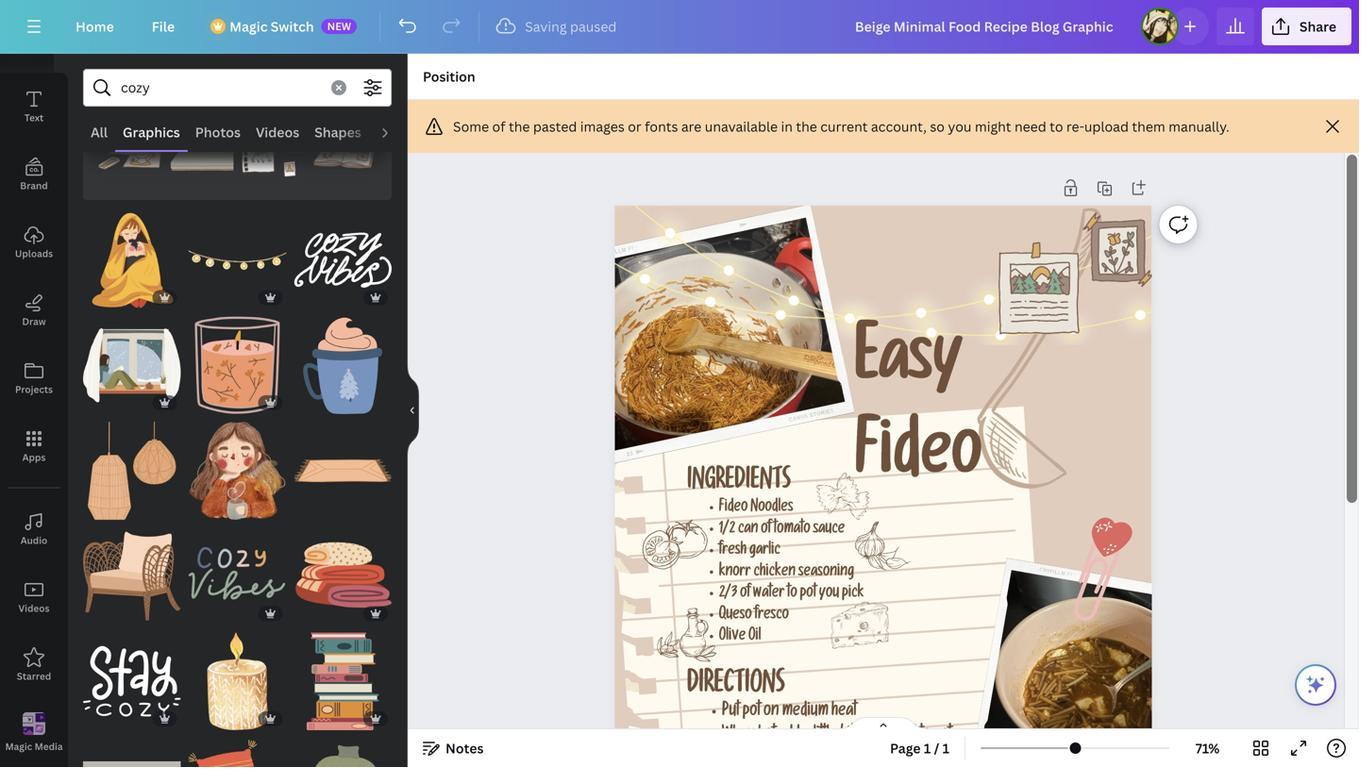 Task type: describe. For each thing, give the bounding box(es) containing it.
elements button
[[0, 5, 68, 73]]

rectangular rug image
[[294, 422, 392, 520]]

seasoning
[[799, 565, 855, 582]]

little
[[814, 728, 838, 745]]

Search elements search field
[[121, 70, 320, 106]]

71%
[[1196, 740, 1220, 758]]

media
[[35, 740, 63, 753]]

2 1 from the left
[[943, 740, 950, 758]]

put
[[722, 704, 740, 722]]

shapes button
[[307, 114, 369, 150]]

1 the from the left
[[509, 118, 530, 135]]

oil
[[904, 728, 917, 745]]

0 horizontal spatial audio button
[[0, 496, 68, 564]]

of right some
[[492, 118, 506, 135]]

upload
[[1085, 118, 1129, 135]]

magic for magic switch
[[230, 17, 268, 35]]

starred button
[[0, 632, 68, 700]]

might
[[975, 118, 1012, 135]]

laddle icon image
[[916, 201, 1212, 512]]

1 horizontal spatial audio button
[[369, 114, 422, 150]]

position button
[[415, 61, 483, 92]]

apps
[[22, 451, 46, 464]]

unavailable
[[705, 118, 778, 135]]

so
[[930, 118, 945, 135]]

add
[[779, 728, 800, 745]]

0 horizontal spatial videos button
[[0, 564, 68, 632]]

magic media button
[[0, 700, 68, 768]]

paused
[[570, 17, 617, 35]]

guy sitting under cozy plaid enjoying hot drink mug. image
[[83, 211, 181, 309]]

switch
[[271, 17, 314, 35]]

0 vertical spatial to
[[1050, 118, 1063, 135]]

rattan hanging lamp image
[[83, 422, 181, 520]]

oil
[[749, 630, 762, 646]]

images
[[580, 118, 625, 135]]

saving paused status
[[487, 15, 626, 38]]

2 the from the left
[[796, 118, 817, 135]]

magic switch
[[230, 17, 314, 35]]

all
[[91, 123, 108, 141]]

medium
[[782, 704, 829, 722]]

saving
[[525, 17, 567, 35]]

file button
[[137, 8, 190, 45]]

watercolor orange cozy candle image
[[188, 633, 286, 731]]

cozy winter with woman reading in windowsill image
[[83, 317, 181, 415]]

account,
[[871, 118, 927, 135]]

bit
[[840, 728, 854, 745]]

2 horizontal spatial pot
[[934, 728, 952, 745]]

1 vertical spatial videos
[[18, 602, 50, 615]]

position
[[423, 68, 476, 85]]

ingredients
[[687, 471, 791, 497]]

0 horizontal spatial audio
[[20, 534, 47, 547]]

home link
[[60, 8, 129, 45]]

olive
[[719, 630, 746, 646]]

party cozy light glowing garland element watercolor illustration image
[[188, 211, 286, 309]]

red pillow cushions icon image
[[188, 738, 286, 768]]

new
[[327, 19, 351, 33]]

brand button
[[0, 141, 68, 209]]

blankets image
[[294, 528, 392, 626]]

draw button
[[0, 277, 68, 345]]

hot
[[758, 728, 776, 745]]

directions
[[687, 674, 785, 702]]

fideo for fideo
[[855, 427, 982, 497]]

of right can
[[761, 522, 772, 539]]

show pages image
[[838, 717, 929, 732]]

1 1 from the left
[[924, 740, 931, 758]]

current
[[821, 118, 868, 135]]

file
[[152, 17, 175, 35]]

simple cute study close up paper drawings image
[[98, 121, 162, 185]]

71% button
[[1177, 734, 1239, 764]]

elements
[[13, 43, 55, 56]]

0 vertical spatial videos
[[256, 123, 299, 141]]

text
[[24, 111, 44, 124]]

hide image
[[407, 365, 419, 456]]

chicken
[[754, 565, 796, 582]]

knorr
[[719, 565, 751, 582]]

when
[[722, 728, 756, 745]]

to inside put pot on medium heat when hot add a little bit of olive oil to pot
[[920, 728, 931, 745]]

can
[[738, 522, 759, 539]]

all button
[[83, 114, 115, 150]]

pasted
[[533, 118, 577, 135]]

olive oil hand drawn image
[[658, 609, 717, 662]]

0 horizontal spatial pot
[[743, 704, 761, 722]]

projects
[[15, 383, 53, 396]]

a
[[803, 728, 811, 745]]

pick
[[842, 587, 864, 603]]

rattan chair illustration image
[[83, 528, 181, 626]]



Task type: vqa. For each thing, say whether or not it's contained in the screenshot.
the top Stories
no



Task type: locate. For each thing, give the bounding box(es) containing it.
1
[[924, 740, 931, 758], [943, 740, 950, 758]]

saving paused
[[525, 17, 617, 35]]

manually.
[[1169, 118, 1230, 135]]

fideo
[[855, 427, 982, 497], [719, 501, 748, 517]]

cutesy christmas frappuccino image
[[294, 317, 392, 415]]

on
[[764, 704, 779, 722]]

1 right /
[[943, 740, 950, 758]]

magic for magic media
[[5, 740, 32, 753]]

share
[[1300, 17, 1337, 35]]

magic inside "button"
[[5, 740, 32, 753]]

0 horizontal spatial to
[[788, 587, 798, 603]]

some of the pasted images or fonts are unavailable in the current account, so you might need to re-upload them manually.
[[453, 118, 1230, 135]]

1 horizontal spatial fideo
[[855, 427, 982, 497]]

audio button
[[369, 114, 422, 150], [0, 496, 68, 564]]

1 vertical spatial you
[[819, 587, 840, 603]]

pot down the 'seasoning'
[[800, 587, 817, 603]]

magic media
[[5, 740, 63, 753]]

simple cute study close up journal image
[[313, 121, 377, 185]]

simple cute study close up pictures image
[[241, 121, 305, 185]]

magic left switch
[[230, 17, 268, 35]]

pot left the on
[[743, 704, 761, 722]]

1/2
[[719, 522, 736, 539]]

the
[[509, 118, 530, 135], [796, 118, 817, 135]]

cozy vibes hand lettering image
[[188, 528, 286, 626]]

videos
[[256, 123, 299, 141], [18, 602, 50, 615]]

uploads
[[15, 247, 53, 260]]

magic left media
[[5, 740, 32, 753]]

canva assistant image
[[1305, 674, 1327, 697]]

notes
[[446, 740, 484, 758]]

you
[[948, 118, 972, 135], [819, 587, 840, 603]]

of right "bit" on the right bottom
[[857, 728, 869, 745]]

or
[[628, 118, 642, 135]]

1 vertical spatial pot
[[743, 704, 761, 722]]

1 vertical spatial to
[[788, 587, 798, 603]]

audio down apps
[[20, 534, 47, 547]]

fideo for fideo noodles 1/2 can of tomato sauce fresh garlic knorr chicken seasoning 2/3 of water to pot you pick queso fresco olive oil
[[719, 501, 748, 517]]

fideo inside fideo noodles 1/2 can of tomato sauce fresh garlic knorr chicken seasoning 2/3 of water to pot you pick queso fresco olive oil
[[719, 501, 748, 517]]

0 horizontal spatial you
[[819, 587, 840, 603]]

pot right oil
[[934, 728, 952, 745]]

0 horizontal spatial fideo
[[719, 501, 748, 517]]

2 vertical spatial pot
[[934, 728, 952, 745]]

1 horizontal spatial videos
[[256, 123, 299, 141]]

videos button up 'starred'
[[0, 564, 68, 632]]

clothes warm, jumper cozy, fur, wool, winter sweatshirt image
[[294, 738, 392, 768]]

brand
[[20, 179, 48, 192]]

books image
[[294, 633, 392, 731]]

fire in fireplace illustration image
[[83, 738, 181, 768]]

queso
[[719, 608, 752, 624]]

to inside fideo noodles 1/2 can of tomato sauce fresh garlic knorr chicken seasoning 2/3 of water to pot you pick queso fresco olive oil
[[788, 587, 798, 603]]

1 horizontal spatial you
[[948, 118, 972, 135]]

apps button
[[0, 413, 68, 481]]

0 horizontal spatial videos
[[18, 602, 50, 615]]

audio
[[376, 123, 414, 141], [20, 534, 47, 547]]

fonts
[[645, 118, 678, 135]]

fresh
[[719, 544, 747, 560]]

audio right the shapes button
[[376, 123, 414, 141]]

uploads button
[[0, 209, 68, 277]]

1 horizontal spatial pot
[[800, 587, 817, 603]]

magic
[[230, 17, 268, 35], [5, 740, 32, 753]]

you inside fideo noodles 1/2 can of tomato sauce fresh garlic knorr chicken seasoning 2/3 of water to pot you pick queso fresco olive oil
[[819, 587, 840, 603]]

0 vertical spatial magic
[[230, 17, 268, 35]]

pot inside fideo noodles 1/2 can of tomato sauce fresh garlic knorr chicken seasoning 2/3 of water to pot you pick queso fresco olive oil
[[800, 587, 817, 603]]

2 vertical spatial to
[[920, 728, 931, 745]]

0 horizontal spatial the
[[509, 118, 530, 135]]

0 horizontal spatial 1
[[924, 740, 931, 758]]

girl with coffee image
[[188, 422, 286, 520]]

notes button
[[415, 734, 491, 764]]

to right water
[[788, 587, 798, 603]]

videos button
[[248, 114, 307, 150], [0, 564, 68, 632]]

1 horizontal spatial audio
[[376, 123, 414, 141]]

/
[[934, 740, 940, 758]]

0 vertical spatial videos button
[[248, 114, 307, 150]]

re-
[[1067, 118, 1085, 135]]

1 horizontal spatial magic
[[230, 17, 268, 35]]

0 horizontal spatial magic
[[5, 740, 32, 753]]

1 horizontal spatial to
[[920, 728, 931, 745]]

1 horizontal spatial 1
[[943, 740, 950, 758]]

1 horizontal spatial videos button
[[248, 114, 307, 150]]

them
[[1132, 118, 1166, 135]]

share button
[[1262, 8, 1352, 45]]

1 vertical spatial audio
[[20, 534, 47, 547]]

pot
[[800, 587, 817, 603], [743, 704, 761, 722], [934, 728, 952, 745]]

main menu bar
[[0, 0, 1359, 54]]

0 vertical spatial audio button
[[369, 114, 422, 150]]

audio button down apps
[[0, 496, 68, 564]]

group
[[98, 121, 162, 185], [170, 121, 234, 185], [241, 121, 305, 185], [313, 121, 377, 185], [83, 211, 181, 309], [188, 211, 286, 309], [294, 211, 392, 309], [83, 305, 181, 415], [188, 305, 286, 415], [294, 317, 392, 415], [83, 411, 181, 520], [188, 411, 286, 520], [294, 411, 392, 520], [83, 516, 181, 626], [188, 516, 286, 626], [294, 528, 392, 626], [188, 622, 286, 731], [294, 622, 392, 731], [83, 633, 181, 731], [83, 727, 181, 768], [188, 727, 286, 768], [294, 727, 392, 768]]

sauce
[[813, 522, 845, 539]]

draw
[[22, 315, 46, 328]]

fresco
[[755, 608, 789, 624]]

1 left /
[[924, 740, 931, 758]]

paraffin aromatic candles with dry flowers or burning wax or aroma therapy. cute hygge home decoration, holiday decorative design element. flat vector illustration scandinavian. relaxation and resting image
[[188, 317, 286, 415]]

olive
[[871, 728, 901, 745]]

to
[[1050, 118, 1063, 135], [788, 587, 798, 603], [920, 728, 931, 745]]

videos right photos button
[[256, 123, 299, 141]]

magic inside the main menu bar
[[230, 17, 268, 35]]

to right oil
[[920, 728, 931, 745]]

you right so
[[948, 118, 972, 135]]

shapes
[[315, 123, 361, 141]]

videos up starred button
[[18, 602, 50, 615]]

0 vertical spatial you
[[948, 118, 972, 135]]

garlic
[[750, 544, 781, 560]]

graphics button
[[115, 114, 188, 150]]

of inside put pot on medium heat when hot add a little bit of olive oil to pot
[[857, 728, 869, 745]]

farfalle pasta illustration image
[[817, 473, 870, 520]]

photos button
[[188, 114, 248, 150]]

some
[[453, 118, 489, 135]]

water
[[753, 587, 785, 603]]

home
[[76, 17, 114, 35]]

noodles
[[751, 501, 794, 517]]

in
[[781, 118, 793, 135]]

page
[[890, 740, 921, 758]]

2 horizontal spatial to
[[1050, 118, 1063, 135]]

fideo noodles 1/2 can of tomato sauce fresh garlic knorr chicken seasoning 2/3 of water to pot you pick queso fresco olive oil
[[719, 501, 864, 646]]

1 horizontal spatial the
[[796, 118, 817, 135]]

text button
[[0, 73, 68, 141]]

need
[[1015, 118, 1047, 135]]

1 vertical spatial magic
[[5, 740, 32, 753]]

you down the 'seasoning'
[[819, 587, 840, 603]]

of right 2/3
[[740, 587, 751, 603]]

the left the pasted
[[509, 118, 530, 135]]

1 vertical spatial fideo
[[719, 501, 748, 517]]

audio button right shapes at the left of the page
[[369, 114, 422, 150]]

easy
[[855, 333, 963, 403]]

the right in
[[796, 118, 817, 135]]

heat
[[832, 704, 857, 722]]

2/3
[[719, 587, 738, 603]]

tomato
[[774, 522, 811, 539]]

videos button right the photos
[[248, 114, 307, 150]]

photos
[[195, 123, 241, 141]]

are
[[681, 118, 702, 135]]

0 vertical spatial audio
[[376, 123, 414, 141]]

to left re-
[[1050, 118, 1063, 135]]

Design title text field
[[840, 8, 1134, 45]]

graphics
[[123, 123, 180, 141]]

projects button
[[0, 345, 68, 413]]

page 1 / 1
[[890, 740, 950, 758]]

0 vertical spatial pot
[[800, 587, 817, 603]]

simple cute study close up image
[[170, 121, 234, 185]]

1 vertical spatial audio button
[[0, 496, 68, 564]]

put pot on medium heat when hot add a little bit of olive oil to pot
[[722, 704, 952, 745]]

starred
[[17, 670, 51, 683]]

1 vertical spatial videos button
[[0, 564, 68, 632]]

0 vertical spatial fideo
[[855, 427, 982, 497]]



